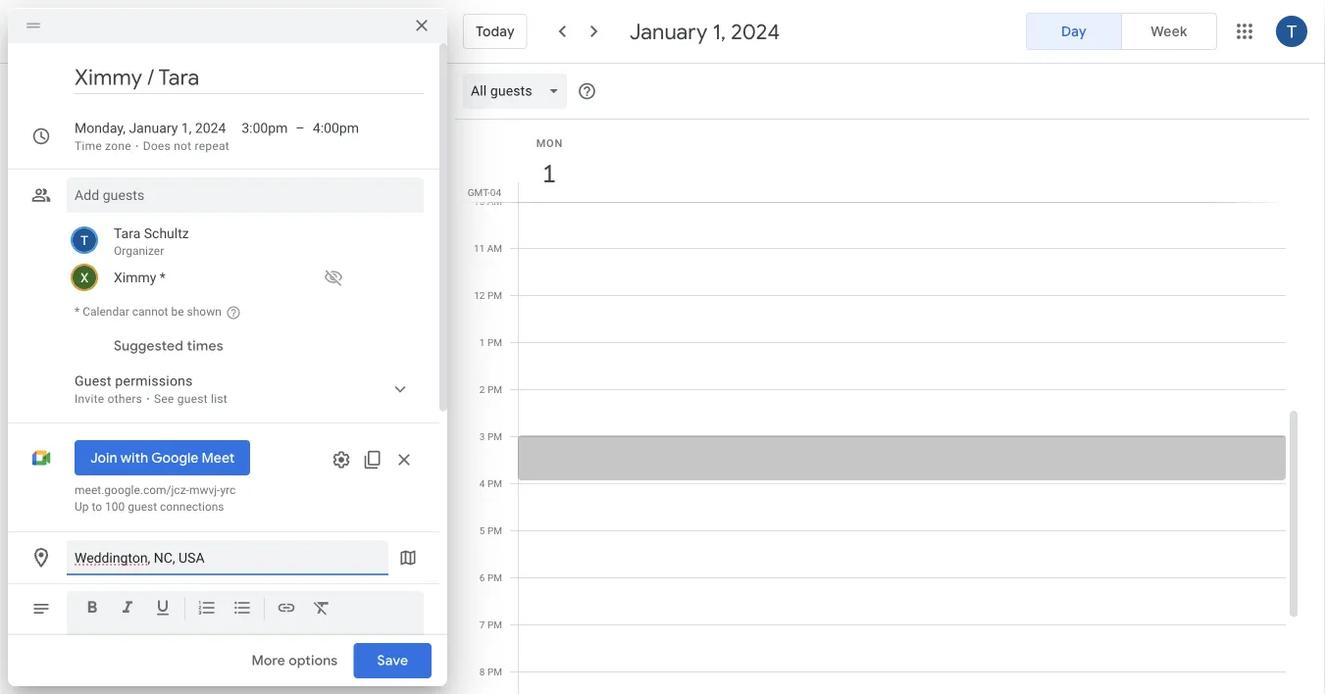 Task type: describe. For each thing, give the bounding box(es) containing it.
3
[[480, 431, 485, 442]]

times
[[187, 338, 223, 355]]

1 vertical spatial january
[[129, 120, 178, 136]]

am for 10 am
[[487, 195, 502, 207]]

tara schultz organizer
[[114, 225, 189, 258]]

with
[[120, 449, 148, 467]]

underline image
[[153, 598, 173, 622]]

connections
[[160, 500, 224, 514]]

join with google meet
[[90, 449, 235, 467]]

monday, january 1 element
[[527, 151, 572, 196]]

does not repeat
[[143, 139, 229, 153]]

join with google meet link
[[75, 441, 250, 476]]

1 vertical spatial 1,
[[181, 120, 192, 136]]

see
[[154, 392, 174, 406]]

6
[[480, 572, 485, 584]]

show schedule of ximmy image
[[318, 262, 349, 293]]

meet
[[202, 449, 235, 467]]

0 horizontal spatial 2024
[[195, 120, 226, 136]]

4 pm
[[480, 478, 502, 490]]

pm for 12 pm
[[488, 289, 502, 301]]

–
[[296, 120, 305, 136]]

meet.google.com/jcz-
[[75, 484, 189, 497]]

10
[[474, 195, 485, 207]]

11 am
[[474, 242, 502, 254]]

up
[[75, 500, 89, 514]]

organizer
[[114, 244, 164, 258]]

am for 11 am
[[487, 242, 502, 254]]

time zone
[[75, 139, 131, 153]]

pm for 2 pm
[[488, 384, 502, 395]]

tara schultz, organizer tree item
[[67, 221, 424, 262]]

today
[[476, 23, 515, 40]]

3 pm
[[480, 431, 502, 442]]

mon
[[536, 137, 563, 149]]

1 column header
[[518, 120, 1286, 202]]

meet.google.com/jcz-mwvj-yrc up to 100 guest connections
[[75, 484, 236, 514]]

* calendar cannot be shown
[[75, 305, 222, 319]]

1 inside mon 1
[[541, 157, 555, 190]]

04
[[490, 186, 501, 198]]

ximmy *
[[114, 269, 166, 286]]

yrc
[[220, 484, 236, 497]]

4:00pm
[[313, 120, 359, 136]]

gmt-04
[[468, 186, 501, 198]]

tara
[[114, 225, 141, 241]]

mon 1
[[536, 137, 563, 190]]

* inside ximmy tree item
[[160, 269, 166, 286]]

does
[[143, 139, 171, 153]]

zone
[[105, 139, 131, 153]]

Week radio
[[1121, 13, 1218, 50]]

pm for 6 pm
[[488, 572, 502, 584]]

7
[[480, 619, 485, 631]]

suggested times
[[114, 338, 223, 355]]

Description text field
[[75, 631, 416, 695]]

suggested
[[114, 338, 184, 355]]

6 pm
[[480, 572, 502, 584]]

shown
[[187, 305, 222, 319]]

invite others
[[75, 392, 142, 406]]

insert link image
[[277, 598, 296, 622]]

italic image
[[118, 598, 137, 622]]



Task type: vqa. For each thing, say whether or not it's contained in the screenshot.
November 9 element
no



Task type: locate. For each thing, give the bounding box(es) containing it.
formatting options toolbar
[[67, 592, 424, 633]]

cannot
[[132, 305, 168, 319]]

repeat
[[195, 139, 229, 153]]

join
[[90, 449, 117, 467]]

remove formatting image
[[312, 598, 332, 622]]

pm right 8
[[488, 666, 502, 678]]

1 vertical spatial 2024
[[195, 120, 226, 136]]

pm for 7 pm
[[488, 619, 502, 631]]

10 am
[[474, 195, 502, 207]]

Guests text field
[[75, 178, 416, 213]]

2 am from the top
[[487, 242, 502, 254]]

5 pm
[[480, 525, 502, 537]]

pm right 2
[[488, 384, 502, 395]]

invite
[[75, 392, 104, 406]]

pm right 12
[[488, 289, 502, 301]]

1 horizontal spatial 1
[[541, 157, 555, 190]]

be
[[171, 305, 184, 319]]

4 pm from the top
[[488, 431, 502, 442]]

1 pm
[[480, 337, 502, 348]]

2
[[480, 384, 485, 395]]

1 vertical spatial *
[[75, 305, 80, 319]]

guest
[[75, 373, 112, 390]]

google
[[151, 449, 198, 467]]

others
[[108, 392, 142, 406]]

100
[[105, 500, 125, 514]]

0 horizontal spatial *
[[75, 305, 80, 319]]

1 grid
[[455, 120, 1302, 695]]

today button
[[463, 8, 528, 55]]

to
[[92, 500, 102, 514]]

day
[[1062, 23, 1087, 40]]

pm right 6
[[488, 572, 502, 584]]

guest inside meet.google.com/jcz-mwvj-yrc up to 100 guest connections
[[128, 500, 157, 514]]

gmt-
[[468, 186, 490, 198]]

* left calendar in the top of the page
[[75, 305, 80, 319]]

january
[[630, 18, 708, 45], [129, 120, 178, 136]]

1 horizontal spatial guest
[[177, 392, 208, 406]]

pm for 4 pm
[[488, 478, 502, 490]]

1 vertical spatial 1
[[480, 337, 485, 348]]

1 horizontal spatial *
[[160, 269, 166, 286]]

calendar
[[83, 305, 129, 319]]

pm for 5 pm
[[488, 525, 502, 537]]

3:00pm
[[242, 120, 288, 136]]

8 pm from the top
[[488, 619, 502, 631]]

None field
[[463, 74, 576, 109]]

0 vertical spatial 2024
[[731, 18, 780, 45]]

12
[[474, 289, 485, 301]]

permissions
[[115, 373, 193, 390]]

0 vertical spatial guest
[[177, 392, 208, 406]]

guests invited to this event. tree
[[67, 221, 424, 293]]

time
[[75, 139, 102, 153]]

pm right 5
[[488, 525, 502, 537]]

am
[[487, 195, 502, 207], [487, 242, 502, 254]]

2 pm
[[480, 384, 502, 395]]

3 pm from the top
[[488, 384, 502, 395]]

8
[[480, 666, 485, 678]]

bulleted list image
[[233, 598, 252, 622]]

pm right "7"
[[488, 619, 502, 631]]

suggested times button
[[106, 329, 231, 364]]

am right 11
[[487, 242, 502, 254]]

pm right the 4
[[488, 478, 502, 490]]

Day radio
[[1026, 13, 1122, 50]]

week
[[1151, 23, 1188, 40]]

0 vertical spatial 1,
[[713, 18, 726, 45]]

mwvj-
[[189, 484, 220, 497]]

7 pm from the top
[[488, 572, 502, 584]]

1 down mon
[[541, 157, 555, 190]]

8 pm
[[480, 666, 502, 678]]

5
[[480, 525, 485, 537]]

not
[[174, 139, 192, 153]]

guest down meet.google.com/jcz-
[[128, 500, 157, 514]]

12 pm
[[474, 289, 502, 301]]

pm right 3
[[488, 431, 502, 442]]

1 am from the top
[[487, 195, 502, 207]]

2024
[[731, 18, 780, 45], [195, 120, 226, 136]]

0 vertical spatial january
[[630, 18, 708, 45]]

0 vertical spatial 1
[[541, 157, 555, 190]]

ximmy
[[114, 269, 156, 286]]

see guest list
[[154, 392, 228, 406]]

1 pm from the top
[[488, 289, 502, 301]]

monday,
[[75, 120, 126, 136]]

9 pm from the top
[[488, 666, 502, 678]]

1 horizontal spatial 2024
[[731, 18, 780, 45]]

pm up 2 pm
[[488, 337, 502, 348]]

monday, january 1, 2024
[[75, 120, 226, 136]]

4
[[480, 478, 485, 490]]

0 horizontal spatial guest
[[128, 500, 157, 514]]

ximmy tree item
[[67, 262, 424, 293]]

rerun
[[75, 631, 106, 647]]

0 vertical spatial *
[[160, 269, 166, 286]]

schultz
[[144, 225, 189, 241]]

guest permissions
[[75, 373, 193, 390]]

0 horizontal spatial 1
[[480, 337, 485, 348]]

1,
[[713, 18, 726, 45], [181, 120, 192, 136]]

option group
[[1026, 13, 1218, 50]]

pm for 3 pm
[[488, 431, 502, 442]]

bold image
[[82, 598, 102, 622]]

* right ximmy
[[160, 269, 166, 286]]

7 pm
[[480, 619, 502, 631]]

to element
[[296, 119, 305, 138]]

1 vertical spatial guest
[[128, 500, 157, 514]]

january 1, 2024
[[630, 18, 780, 45]]

pm
[[488, 289, 502, 301], [488, 337, 502, 348], [488, 384, 502, 395], [488, 431, 502, 442], [488, 478, 502, 490], [488, 525, 502, 537], [488, 572, 502, 584], [488, 619, 502, 631], [488, 666, 502, 678]]

0 horizontal spatial 1,
[[181, 120, 192, 136]]

3:00pm – 4:00pm
[[242, 120, 359, 136]]

guest left list
[[177, 392, 208, 406]]

6 pm from the top
[[488, 525, 502, 537]]

pm for 8 pm
[[488, 666, 502, 678]]

1 up 2
[[480, 337, 485, 348]]

1
[[541, 157, 555, 190], [480, 337, 485, 348]]

*
[[160, 269, 166, 286], [75, 305, 80, 319]]

11
[[474, 242, 485, 254]]

1 horizontal spatial 1,
[[713, 18, 726, 45]]

guest
[[177, 392, 208, 406], [128, 500, 157, 514]]

pm for 1 pm
[[488, 337, 502, 348]]

list
[[211, 392, 228, 406]]

Add title text field
[[75, 63, 424, 92]]

1 horizontal spatial january
[[630, 18, 708, 45]]

2 pm from the top
[[488, 337, 502, 348]]

1 vertical spatial am
[[487, 242, 502, 254]]

5 pm from the top
[[488, 478, 502, 490]]

numbered list image
[[197, 598, 217, 622]]

0 horizontal spatial january
[[129, 120, 178, 136]]

0 vertical spatial am
[[487, 195, 502, 207]]

am right 10
[[487, 195, 502, 207]]

Location text field
[[75, 541, 381, 576]]

option group containing day
[[1026, 13, 1218, 50]]



